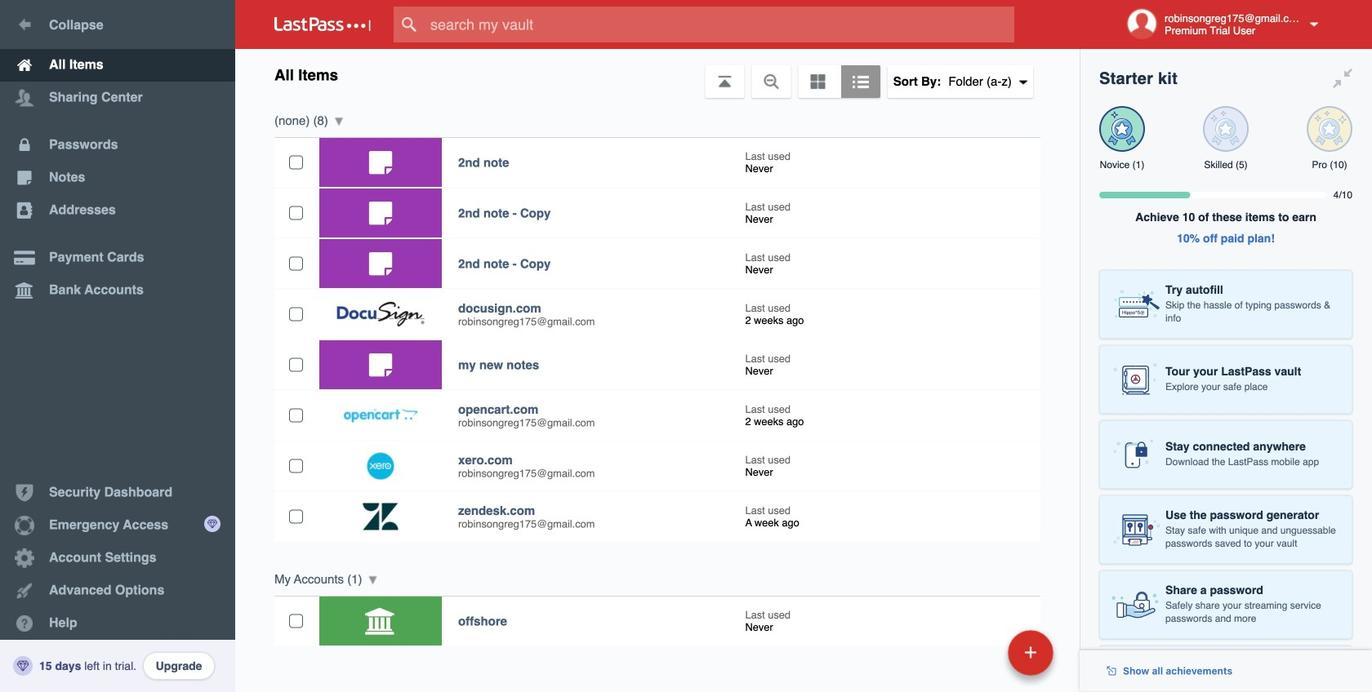 Task type: vqa. For each thing, say whether or not it's contained in the screenshot.
the Vault options navigation
yes



Task type: describe. For each thing, give the bounding box(es) containing it.
new item navigation
[[896, 626, 1064, 693]]

search my vault text field
[[394, 7, 1047, 42]]

Search search field
[[394, 7, 1047, 42]]

lastpass image
[[275, 17, 371, 32]]

vault options navigation
[[235, 49, 1080, 98]]

new item element
[[896, 630, 1060, 677]]

main navigation navigation
[[0, 0, 235, 693]]



